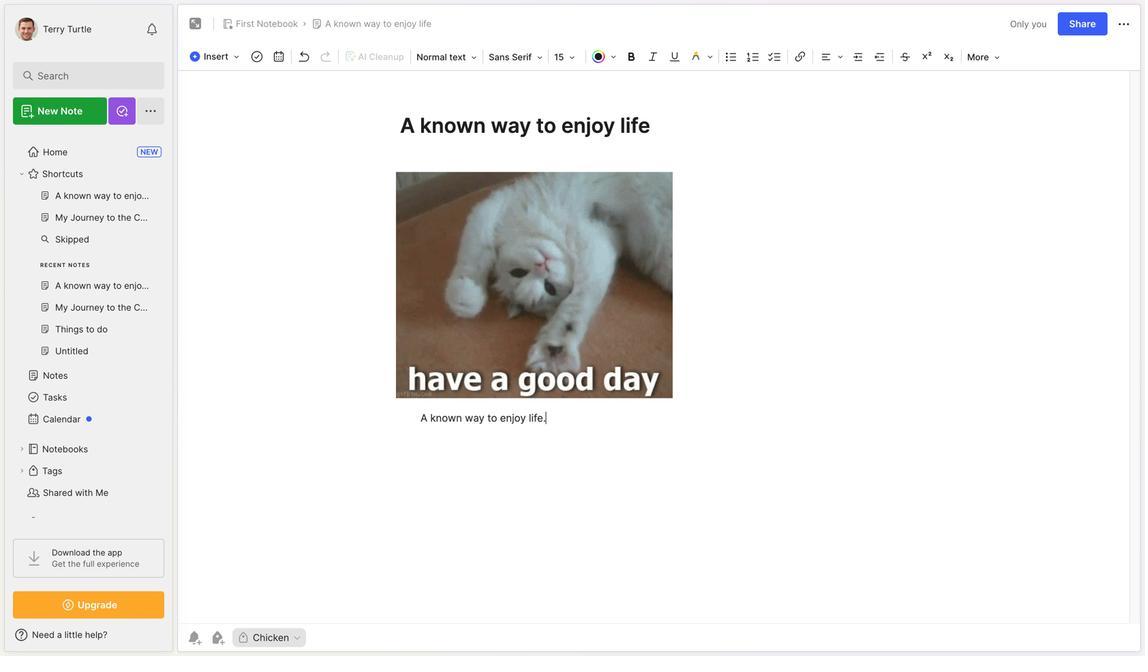 Task type: vqa. For each thing, say whether or not it's contained in the screenshot.
Insert
yes



Task type: locate. For each thing, give the bounding box(es) containing it.
the
[[93, 548, 105, 558], [68, 560, 81, 569]]

expand tags image
[[18, 467, 26, 475]]

upgrade
[[78, 600, 117, 611]]

none search field inside main element
[[38, 68, 146, 84]]

underline image
[[666, 47, 685, 66]]

expand notebooks image
[[18, 445, 26, 454]]

0 vertical spatial notes
[[68, 262, 90, 269]]

recent
[[40, 262, 66, 269]]

More actions field
[[1116, 15, 1133, 32]]

1 horizontal spatial notes
[[68, 262, 90, 269]]

share button
[[1058, 12, 1108, 35]]

add a reminder image
[[186, 630, 203, 647]]

task image
[[248, 47, 267, 66]]

need a little help?
[[32, 630, 107, 641]]

indent image
[[849, 47, 868, 66]]

notebooks link
[[13, 439, 156, 460]]

way
[[364, 18, 381, 29]]

the down download on the bottom left of the page
[[68, 560, 81, 569]]

sans
[[489, 52, 510, 62]]

Font size field
[[550, 48, 585, 67]]

to
[[383, 18, 392, 29]]

first notebook
[[236, 18, 298, 29]]

outdent image
[[871, 47, 890, 66]]

15
[[555, 52, 564, 62]]

notes up tasks
[[43, 370, 68, 381]]

life
[[419, 18, 432, 29]]

insert
[[204, 51, 229, 62]]

numbered list image
[[744, 47, 763, 66]]

serif
[[512, 52, 532, 62]]

more actions image
[[1116, 16, 1133, 32]]

note
[[61, 105, 83, 117]]

a
[[57, 630, 62, 641]]

tasks
[[43, 392, 67, 403]]

1 horizontal spatial the
[[93, 548, 105, 558]]

known
[[334, 18, 361, 29]]

tree containing home
[[5, 133, 173, 542]]

checklist image
[[766, 47, 785, 66]]

0 horizontal spatial notes
[[43, 370, 68, 381]]

turtle
[[67, 24, 92, 34]]

only
[[1011, 19, 1030, 29]]

experience
[[97, 560, 140, 569]]

recent notes group
[[13, 185, 156, 370]]

tree
[[5, 133, 173, 542]]

note window element
[[177, 4, 1142, 656]]

notes link
[[13, 365, 156, 387]]

more
[[968, 52, 990, 62]]

Note Editor text field
[[178, 70, 1141, 624]]

tree inside main element
[[5, 133, 173, 542]]

1 vertical spatial notes
[[43, 370, 68, 381]]

need
[[32, 630, 55, 641]]

app
[[108, 548, 122, 558]]

me
[[96, 488, 109, 498]]

subscript image
[[940, 47, 959, 66]]

tasks button
[[13, 387, 156, 408]]

Highlight field
[[686, 47, 718, 66]]

chicken
[[253, 633, 289, 644]]

a
[[325, 18, 331, 29]]

shortcuts
[[42, 169, 83, 179]]

expand note image
[[188, 16, 204, 32]]

None search field
[[38, 68, 146, 84]]

enjoy
[[394, 18, 417, 29]]

Font color field
[[588, 47, 621, 66]]

1 vertical spatial the
[[68, 560, 81, 569]]

Account field
[[13, 16, 92, 43]]

only you
[[1011, 19, 1047, 29]]

Heading level field
[[413, 48, 482, 67]]

the up full
[[93, 548, 105, 558]]

notes
[[68, 262, 90, 269], [43, 370, 68, 381]]

Search text field
[[38, 70, 146, 83]]

shared with me
[[43, 488, 109, 498]]

main element
[[0, 0, 177, 657]]

first
[[236, 18, 254, 29]]

shared with me link
[[13, 482, 156, 504]]

undo image
[[295, 47, 314, 66]]

add tag image
[[209, 630, 226, 647]]

notes right the 'recent'
[[68, 262, 90, 269]]

0 vertical spatial the
[[93, 548, 105, 558]]

text
[[450, 52, 466, 62]]

More field
[[964, 48, 1005, 67]]



Task type: describe. For each thing, give the bounding box(es) containing it.
normal
[[417, 52, 447, 62]]

Chicken Tag actions field
[[289, 634, 302, 643]]

strikethrough image
[[896, 47, 915, 66]]

Alignment field
[[815, 47, 848, 66]]

share
[[1070, 18, 1097, 30]]

terry
[[43, 24, 65, 34]]

terry turtle
[[43, 24, 92, 34]]

shortcuts button
[[13, 163, 156, 185]]

tags
[[42, 466, 62, 477]]

a known way to enjoy life button
[[309, 14, 434, 33]]

calendar
[[43, 414, 81, 425]]

help?
[[85, 630, 107, 641]]

a known way to enjoy life
[[325, 18, 432, 29]]

new
[[141, 148, 158, 157]]

calendar button
[[13, 408, 156, 430]]

notebooks
[[42, 444, 88, 455]]

download
[[52, 548, 90, 558]]

new note
[[38, 105, 83, 117]]

bulleted list image
[[722, 47, 741, 66]]

upgrade button
[[13, 592, 164, 619]]

sans serif
[[489, 52, 532, 62]]

superscript image
[[918, 47, 937, 66]]

chicken button
[[233, 629, 306, 648]]

get
[[52, 560, 66, 569]]

insert link image
[[791, 47, 810, 66]]

normal text
[[417, 52, 466, 62]]

new
[[38, 105, 58, 117]]

Insert field
[[186, 47, 246, 66]]

download the app get the full experience
[[52, 548, 140, 569]]

click to collapse image
[[172, 632, 182, 648]]

WHAT'S NEW field
[[5, 625, 173, 647]]

first notebook button
[[220, 14, 301, 33]]

home
[[43, 147, 68, 157]]

with
[[75, 488, 93, 498]]

italic image
[[644, 47, 663, 66]]

calendar event image
[[269, 47, 289, 66]]

shared
[[43, 488, 73, 498]]

little
[[65, 630, 83, 641]]

full
[[83, 560, 95, 569]]

bold image
[[622, 47, 641, 66]]

Font family field
[[485, 48, 547, 67]]

tags button
[[13, 460, 156, 482]]

notes inside group
[[68, 262, 90, 269]]

notebook
[[257, 18, 298, 29]]

you
[[1032, 19, 1047, 29]]

recent notes
[[40, 262, 90, 269]]

0 horizontal spatial the
[[68, 560, 81, 569]]



